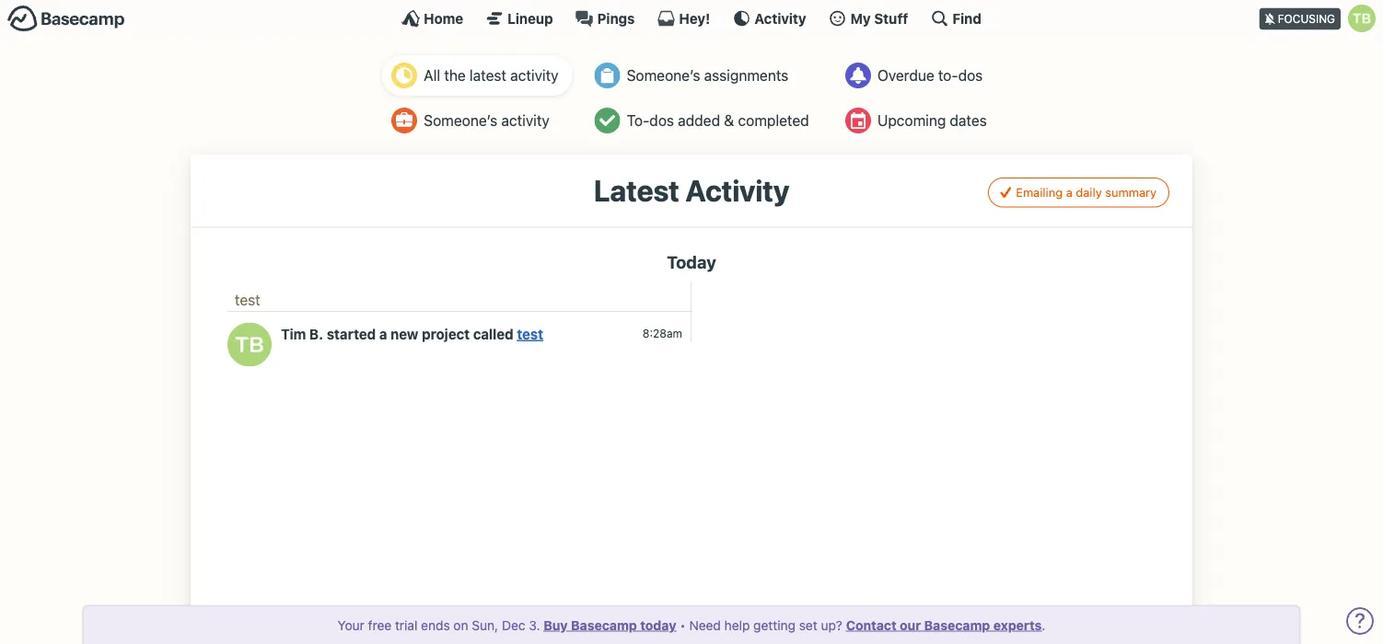 Task type: vqa. For each thing, say whether or not it's contained in the screenshot.


Task type: locate. For each thing, give the bounding box(es) containing it.
home link
[[402, 9, 463, 28]]

0 vertical spatial someone's
[[627, 67, 701, 84]]

buy basecamp today link
[[544, 618, 676, 633]]

a left daily at the top of page
[[1066, 186, 1073, 199]]

focusing button
[[1260, 0, 1383, 36]]

1 vertical spatial someone's
[[424, 112, 498, 129]]

basecamp right buy
[[571, 618, 637, 633]]

someone's assignments
[[627, 67, 789, 84]]

basecamp right our
[[924, 618, 990, 633]]

dates
[[950, 112, 987, 129]]

1 vertical spatial activity
[[501, 112, 550, 129]]

dos
[[958, 67, 983, 84], [650, 112, 674, 129]]

0 horizontal spatial someone's
[[424, 112, 498, 129]]

1 vertical spatial tim burton image
[[228, 323, 272, 367]]

all
[[424, 67, 440, 84]]

switch accounts image
[[7, 5, 125, 33]]

person report image
[[392, 108, 417, 134]]

activity inside main element
[[755, 10, 806, 26]]

0 horizontal spatial test link
[[235, 292, 260, 309]]

a left new
[[379, 326, 387, 342]]

1 vertical spatial test
[[517, 326, 544, 342]]

tim burton image inside focusing dropdown button
[[1348, 5, 1376, 32]]

activity down &
[[685, 173, 790, 208]]

0 vertical spatial test
[[235, 292, 260, 309]]

summary
[[1106, 186, 1157, 199]]

tim burton image right the "focusing"
[[1348, 5, 1376, 32]]

1 horizontal spatial basecamp
[[924, 618, 990, 633]]

on
[[454, 618, 468, 633]]

my stuff
[[851, 10, 909, 26]]

8:28am
[[643, 328, 683, 340]]

sun,
[[472, 618, 498, 633]]

1 vertical spatial test link
[[517, 326, 544, 342]]

tim burton image left tim
[[228, 323, 272, 367]]

1 horizontal spatial tim burton image
[[1348, 5, 1376, 32]]

your
[[338, 618, 365, 633]]

activity down all the latest activity
[[501, 112, 550, 129]]

dos left added at top
[[650, 112, 674, 129]]

a
[[1066, 186, 1073, 199], [379, 326, 387, 342]]

assignment image
[[595, 63, 620, 88]]

latest activity
[[594, 173, 790, 208]]

your free trial ends on sun, dec  3. buy basecamp today • need help getting set up? contact our basecamp experts .
[[338, 618, 1046, 633]]

1 horizontal spatial someone's
[[627, 67, 701, 84]]

0 horizontal spatial test
[[235, 292, 260, 309]]

someone's
[[627, 67, 701, 84], [424, 112, 498, 129]]

upcoming
[[878, 112, 946, 129]]

to-
[[627, 112, 650, 129]]

someone's down the
[[424, 112, 498, 129]]

test
[[235, 292, 260, 309], [517, 326, 544, 342]]

activity up assignments
[[755, 10, 806, 26]]

started
[[327, 326, 376, 342]]

todo image
[[595, 108, 620, 134]]

today
[[640, 618, 676, 633]]

0 vertical spatial tim burton image
[[1348, 5, 1376, 32]]

0 vertical spatial a
[[1066, 186, 1073, 199]]

hey! button
[[657, 9, 710, 28]]

free
[[368, 618, 392, 633]]

called
[[473, 326, 514, 342]]

overdue
[[878, 67, 935, 84]]

0 horizontal spatial dos
[[650, 112, 674, 129]]

focusing
[[1278, 12, 1336, 25]]

0 vertical spatial test link
[[235, 292, 260, 309]]

0 vertical spatial dos
[[958, 67, 983, 84]]

tim burton image for 8:28am
[[228, 323, 272, 367]]

basecamp
[[571, 618, 637, 633], [924, 618, 990, 633]]

test link
[[235, 292, 260, 309], [517, 326, 544, 342]]

daily
[[1076, 186, 1102, 199]]

1 horizontal spatial test
[[517, 326, 544, 342]]

help
[[725, 618, 750, 633]]

0 horizontal spatial tim burton image
[[228, 323, 272, 367]]

all the latest activity link
[[382, 55, 572, 96]]

0 horizontal spatial basecamp
[[571, 618, 637, 633]]

lineup link
[[486, 9, 553, 28]]

2 basecamp from the left
[[924, 618, 990, 633]]

our
[[900, 618, 921, 633]]

someone's up to-
[[627, 67, 701, 84]]

experts
[[994, 618, 1042, 633]]

assignments
[[704, 67, 789, 84]]

1 horizontal spatial a
[[1066, 186, 1073, 199]]

0 vertical spatial activity
[[755, 10, 806, 26]]

activity right latest at the top
[[510, 67, 559, 84]]

ends
[[421, 618, 450, 633]]

up?
[[821, 618, 843, 633]]

emailing a daily summary
[[1016, 186, 1157, 199]]

0 horizontal spatial a
[[379, 326, 387, 342]]

dos up dates
[[958, 67, 983, 84]]

pings
[[597, 10, 635, 26]]

to-dos added & completed link
[[585, 100, 823, 141]]

activity
[[755, 10, 806, 26], [685, 173, 790, 208]]

someone's activity
[[424, 112, 550, 129]]

1 basecamp from the left
[[571, 618, 637, 633]]

dec
[[502, 618, 525, 633]]

trial
[[395, 618, 418, 633]]

completed
[[738, 112, 809, 129]]

lineup
[[508, 10, 553, 26]]

tim burton image
[[1348, 5, 1376, 32], [228, 323, 272, 367]]

activity
[[510, 67, 559, 84], [501, 112, 550, 129]]



Task type: describe. For each thing, give the bounding box(es) containing it.
someone's for someone's activity
[[424, 112, 498, 129]]

latest
[[594, 173, 679, 208]]

b.
[[309, 326, 323, 342]]

someone's assignments link
[[585, 55, 823, 96]]

main element
[[0, 0, 1383, 36]]

today
[[667, 252, 716, 272]]

1 horizontal spatial dos
[[958, 67, 983, 84]]

•
[[680, 618, 686, 633]]

3.
[[529, 618, 540, 633]]

activity link
[[733, 9, 806, 28]]

added
[[678, 112, 720, 129]]

to-dos added & completed
[[627, 112, 809, 129]]

activity report image
[[392, 63, 417, 88]]

tim
[[281, 326, 306, 342]]

tim burton image for focusing
[[1348, 5, 1376, 32]]

need
[[689, 618, 721, 633]]

overdue to-dos
[[878, 67, 983, 84]]

getting
[[754, 618, 796, 633]]

to-
[[938, 67, 958, 84]]

project
[[422, 326, 470, 342]]

schedule image
[[845, 108, 871, 134]]

my
[[851, 10, 871, 26]]

set
[[799, 618, 818, 633]]

pings button
[[575, 9, 635, 28]]

upcoming dates link
[[836, 100, 1001, 141]]

buy
[[544, 618, 568, 633]]

1 vertical spatial activity
[[685, 173, 790, 208]]

tim b. started a new project called test
[[281, 326, 544, 342]]

find
[[953, 10, 982, 26]]

contact
[[846, 618, 897, 633]]

someone's for someone's assignments
[[627, 67, 701, 84]]

hey!
[[679, 10, 710, 26]]

1 vertical spatial dos
[[650, 112, 674, 129]]

upcoming dates
[[878, 112, 987, 129]]

0 vertical spatial activity
[[510, 67, 559, 84]]

emailing
[[1016, 186, 1063, 199]]

contact our basecamp experts link
[[846, 618, 1042, 633]]

my stuff button
[[829, 9, 909, 28]]

1 horizontal spatial test link
[[517, 326, 544, 342]]

emailing a daily summary button
[[988, 178, 1170, 208]]

all the latest activity
[[424, 67, 559, 84]]

.
[[1042, 618, 1046, 633]]

overdue to-dos link
[[836, 55, 1001, 96]]

new
[[391, 326, 419, 342]]

reports image
[[845, 63, 871, 88]]

&
[[724, 112, 734, 129]]

stuff
[[874, 10, 909, 26]]

a inside button
[[1066, 186, 1073, 199]]

someone's activity link
[[382, 100, 572, 141]]

home
[[424, 10, 463, 26]]

the
[[444, 67, 466, 84]]

latest
[[470, 67, 507, 84]]

1 vertical spatial a
[[379, 326, 387, 342]]

8:28am element
[[643, 328, 683, 340]]

find button
[[931, 9, 982, 28]]



